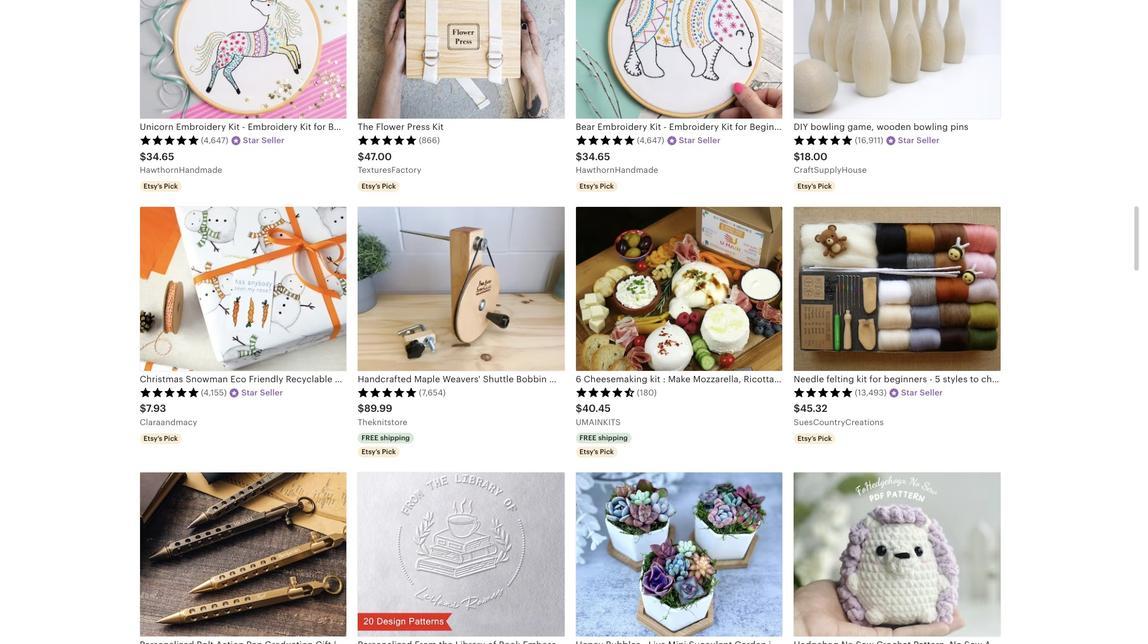 Task type: vqa. For each thing, say whether or not it's contained in the screenshot.
27 within the $ 7.99 Est. arrival by Dec 19-27
no



Task type: locate. For each thing, give the bounding box(es) containing it.
unicorn embroidery kit - embroidery kit for beginners - nursery craft kit - unicorn craft kit - modern embroidery kit - embroidery hoop kit image
[[140, 0, 346, 119]]

34.65
[[146, 150, 174, 162], [582, 150, 610, 162]]

hawthornhandmade for bear embroidery kit - embroidery kit for beginners - embroidery sampler kit - easy embroidery kit - embroidered bear pattern - hoop kit image
[[576, 165, 658, 175]]

etsy's
[[144, 183, 162, 190], [362, 183, 380, 190], [580, 183, 598, 190], [798, 183, 816, 190], [144, 435, 162, 442], [798, 435, 816, 442], [362, 448, 380, 456], [580, 448, 598, 456]]

the
[[358, 122, 374, 132]]

1 horizontal spatial $ 34.65 hawthornhandmade
[[576, 150, 658, 175]]

1 horizontal spatial 34.65
[[582, 150, 610, 162]]

(180)
[[637, 388, 657, 397]]

shipping
[[380, 434, 410, 442], [598, 434, 628, 442]]

1 horizontal spatial hawthornhandmade
[[576, 165, 658, 175]]

5 out of 5 stars image for needle felting kit for beginners - 5 styles to choose from - animal needle felting kit  - starter kit - toy eyes -merino wool roving image
[[794, 387, 853, 397]]

snowman
[[186, 374, 228, 384]]

40.45
[[582, 403, 611, 415]]

bowling
[[811, 122, 845, 132], [914, 122, 948, 132]]

5 out of 5 stars image for the handcrafted maple weavers' shuttle bobbin winder (for use with bobbins, weaving loom and boat shuttle). watch our demonstration video! image at left
[[358, 387, 417, 397]]

$ 34.65 hawthornhandmade for bear embroidery kit - embroidery kit for beginners - embroidery sampler kit - easy embroidery kit - embroidered bear pattern - hoop kit image
[[576, 150, 658, 175]]

1 horizontal spatial shipping
[[598, 434, 628, 442]]

1 horizontal spatial bowling
[[914, 122, 948, 132]]

$ inside $ 40.45 umainkits
[[576, 403, 582, 415]]

0 horizontal spatial hawthornhandmade
[[140, 165, 222, 175]]

free shipping
[[362, 434, 410, 442], [580, 434, 628, 442]]

$ for '5 out of 5 stars' image related to christmas snowman eco friendly recyclable wrapping paper set image
[[140, 403, 146, 415]]

diy bowling game, wooden bowling pins
[[794, 122, 969, 132]]

$ inside $ 89.99 theknitstore
[[358, 403, 364, 415]]

paper
[[379, 374, 404, 384]]

etsy's for bear embroidery kit - embroidery kit for beginners - embroidery sampler kit - easy embroidery kit - embroidered bear pattern - hoop kit image
[[580, 183, 598, 190]]

etsy's for diy bowling game, wooden bowling pins image
[[798, 183, 816, 190]]

shipping down theknitstore
[[380, 434, 410, 442]]

$ inside $ 47.00 texturesfactory
[[358, 150, 364, 162]]

1 free from the left
[[362, 434, 379, 442]]

0 horizontal spatial free shipping
[[362, 434, 410, 442]]

theknitstore
[[358, 418, 408, 427]]

craftsupplyhouse
[[794, 165, 867, 175]]

etsy's for unicorn embroidery kit - embroidery kit for beginners - nursery craft kit - unicorn craft kit - modern embroidery kit - embroidery hoop kit image
[[144, 183, 162, 190]]

free shipping for 89.99
[[362, 434, 410, 442]]

1 hawthornhandmade from the left
[[140, 165, 222, 175]]

0 horizontal spatial bowling
[[811, 122, 845, 132]]

seller for needle felting kit for beginners - 5 styles to choose from - animal needle felting kit  - starter kit - toy eyes -merino wool roving image
[[920, 388, 943, 397]]

0 horizontal spatial free
[[362, 434, 379, 442]]

bowling right diy
[[811, 122, 845, 132]]

1 bowling from the left
[[811, 122, 845, 132]]

etsy's for christmas snowman eco friendly recyclable wrapping paper set image
[[144, 435, 162, 442]]

1 shipping from the left
[[380, 434, 410, 442]]

$ inside $ 7.93 claraandmacy
[[140, 403, 146, 415]]

diy bowling game, wooden bowling pins image
[[794, 0, 1000, 119]]

34.65 for '5 out of 5 stars' image for bear embroidery kit - embroidery kit for beginners - embroidery sampler kit - easy embroidery kit - embroidered bear pattern - hoop kit image
[[582, 150, 610, 162]]

personalized bolt action pen graduation gift | custom writing pens writing tool office supplies boss teacher christmas gifts for him image
[[140, 473, 346, 637]]

2 free from the left
[[580, 434, 596, 442]]

diy
[[794, 122, 808, 132]]

handcrafted maple weavers' shuttle bobbin winder (for use with bobbins, weaving loom and boat shuttle). watch our demonstration video! image
[[358, 207, 564, 371]]

pick
[[164, 183, 178, 190], [382, 183, 396, 190], [600, 183, 614, 190], [818, 183, 832, 190], [164, 435, 178, 442], [818, 435, 832, 442], [382, 448, 396, 456], [600, 448, 614, 456]]

star for christmas snowman eco friendly recyclable wrapping paper set image
[[241, 388, 258, 397]]

$ inside $ 18.00 craftsupplyhouse
[[794, 150, 800, 162]]

45.32
[[800, 403, 828, 415]]

seller
[[262, 136, 285, 145], [697, 136, 721, 145], [917, 136, 940, 145], [260, 388, 283, 397], [920, 388, 943, 397]]

shipping for 40.45
[[598, 434, 628, 442]]

1 34.65 from the left
[[146, 150, 174, 162]]

0 horizontal spatial $ 34.65 hawthornhandmade
[[140, 150, 222, 175]]

(4,647) for unicorn embroidery kit - embroidery kit for beginners - nursery craft kit - unicorn craft kit - modern embroidery kit - embroidery hoop kit image
[[201, 136, 228, 145]]

game,
[[847, 122, 874, 132]]

1 $ 34.65 hawthornhandmade from the left
[[140, 150, 222, 175]]

hawthornhandmade
[[140, 165, 222, 175], [576, 165, 658, 175]]

2 free shipping from the left
[[580, 434, 628, 442]]

5 out of 5 stars image for bear embroidery kit - embroidery kit for beginners - embroidery sampler kit - easy embroidery kit - embroidered bear pattern - hoop kit image
[[576, 135, 635, 145]]

seller for unicorn embroidery kit - embroidery kit for beginners - nursery craft kit - unicorn craft kit - modern embroidery kit - embroidery hoop kit image
[[262, 136, 285, 145]]

pick for diy bowling game, wooden bowling pins image
[[818, 183, 832, 190]]

free
[[362, 434, 379, 442], [580, 434, 596, 442]]

1 free shipping from the left
[[362, 434, 410, 442]]

$ 47.00 texturesfactory
[[358, 150, 421, 175]]

etsy's pick for the flower press kit image
[[362, 183, 396, 190]]

bowling left the pins at the top right of page
[[914, 122, 948, 132]]

star for needle felting kit for beginners - 5 styles to choose from - animal needle felting kit  - starter kit - toy eyes -merino wool roving image
[[901, 388, 918, 397]]

5 out of 5 stars image for diy bowling game, wooden bowling pins image
[[794, 135, 853, 145]]

wooden
[[877, 122, 911, 132]]

hawthornhandmade for unicorn embroidery kit - embroidery kit for beginners - nursery craft kit - unicorn craft kit - modern embroidery kit - embroidery hoop kit image
[[140, 165, 222, 175]]

the flower press kit image
[[358, 0, 564, 119]]

2 bowling from the left
[[914, 122, 948, 132]]

etsy's for needle felting kit for beginners - 5 styles to choose from - animal needle felting kit  - starter kit - toy eyes -merino wool roving image
[[798, 435, 816, 442]]

star seller
[[243, 136, 285, 145], [679, 136, 721, 145], [898, 136, 940, 145], [241, 388, 283, 397], [901, 388, 943, 397]]

umainkits
[[576, 418, 621, 427]]

1 horizontal spatial free
[[580, 434, 596, 442]]

2 hawthornhandmade from the left
[[576, 165, 658, 175]]

$ 89.99 theknitstore
[[358, 403, 408, 427]]

1 horizontal spatial free shipping
[[580, 434, 628, 442]]

(4,647)
[[201, 136, 228, 145], [637, 136, 664, 145]]

0 horizontal spatial shipping
[[380, 434, 410, 442]]

flower
[[376, 122, 405, 132]]

friendly
[[249, 374, 283, 384]]

0 horizontal spatial (4,647)
[[201, 136, 228, 145]]

hedgehog no sew crochet pattern, no sew amigurumi crochet patterns, crochet pattern, plushie pattern image
[[794, 473, 1000, 637]]

2 34.65 from the left
[[582, 150, 610, 162]]

seller for bear embroidery kit - embroidery kit for beginners - embroidery sampler kit - easy embroidery kit - embroidered bear pattern - hoop kit image
[[697, 136, 721, 145]]

pick for bear embroidery kit - embroidery kit for beginners - embroidery sampler kit - easy embroidery kit - embroidered bear pattern - hoop kit image
[[600, 183, 614, 190]]

bear embroidery kit - embroidery kit for beginners - embroidery sampler kit - easy embroidery kit - embroidered bear pattern - hoop kit image
[[576, 0, 782, 119]]

pick for needle felting kit for beginners - 5 styles to choose from - animal needle felting kit  - starter kit - toy eyes -merino wool roving image
[[818, 435, 832, 442]]

etsy's pick for christmas snowman eco friendly recyclable wrapping paper set image
[[144, 435, 178, 442]]

0 horizontal spatial 34.65
[[146, 150, 174, 162]]

$ inside $ 45.32 suescountrycreations
[[794, 403, 800, 415]]

$ 7.93 claraandmacy
[[140, 403, 197, 427]]

free shipping down theknitstore
[[362, 434, 410, 442]]

47.00
[[364, 150, 392, 162]]

5 out of 5 stars image for christmas snowman eco friendly recyclable wrapping paper set image
[[140, 387, 199, 397]]

etsy's pick for needle felting kit for beginners - 5 styles to choose from - animal needle felting kit  - starter kit - toy eyes -merino wool roving image
[[798, 435, 832, 442]]

star
[[243, 136, 259, 145], [679, 136, 695, 145], [898, 136, 915, 145], [241, 388, 258, 397], [901, 388, 918, 397]]

(16,911)
[[855, 136, 883, 145]]

free down theknitstore
[[362, 434, 379, 442]]

2 $ 34.65 hawthornhandmade from the left
[[576, 150, 658, 175]]

the flower press kit
[[358, 122, 444, 132]]

$ 34.65 hawthornhandmade
[[140, 150, 222, 175], [576, 150, 658, 175]]

$
[[140, 150, 146, 162], [358, 150, 364, 162], [576, 150, 582, 162], [794, 150, 800, 162], [140, 403, 146, 415], [358, 403, 364, 415], [576, 403, 582, 415], [794, 403, 800, 415]]

(7,654)
[[419, 388, 446, 397]]

2 shipping from the left
[[598, 434, 628, 442]]

star seller for needle felting kit for beginners - 5 styles to choose from - animal needle felting kit  - starter kit - toy eyes -merino wool roving image
[[901, 388, 943, 397]]

$ for needle felting kit for beginners - 5 styles to choose from - animal needle felting kit  - starter kit - toy eyes -merino wool roving image '5 out of 5 stars' image
[[794, 403, 800, 415]]

star seller for unicorn embroidery kit - embroidery kit for beginners - nursery craft kit - unicorn craft kit - modern embroidery kit - embroidery hoop kit image
[[243, 136, 285, 145]]

free down umainkits on the bottom right of page
[[580, 434, 596, 442]]

free shipping down umainkits on the bottom right of page
[[580, 434, 628, 442]]

$ 40.45 umainkits
[[576, 403, 621, 427]]

2 (4,647) from the left
[[637, 136, 664, 145]]

star for bear embroidery kit - embroidery kit for beginners - embroidery sampler kit - easy embroidery kit - embroidered bear pattern - hoop kit image
[[679, 136, 695, 145]]

1 (4,647) from the left
[[201, 136, 228, 145]]

shipping down umainkits on the bottom right of page
[[598, 434, 628, 442]]

5 out of 5 stars image
[[140, 135, 199, 145], [358, 135, 417, 145], [576, 135, 635, 145], [794, 135, 853, 145], [140, 387, 199, 397], [358, 387, 417, 397], [794, 387, 853, 397]]

pick for christmas snowman eco friendly recyclable wrapping paper set image
[[164, 435, 178, 442]]

etsy's pick
[[144, 183, 178, 190], [362, 183, 396, 190], [580, 183, 614, 190], [798, 183, 832, 190], [144, 435, 178, 442], [798, 435, 832, 442], [362, 448, 396, 456], [580, 448, 614, 456]]

1 horizontal spatial (4,647)
[[637, 136, 664, 145]]



Task type: describe. For each thing, give the bounding box(es) containing it.
free for 89.99
[[362, 434, 379, 442]]

18.00
[[800, 150, 828, 162]]

etsy's for the flower press kit image
[[362, 183, 380, 190]]

set
[[406, 374, 420, 384]]

pick for the flower press kit image
[[382, 183, 396, 190]]

personalized from the library of book embosser, custom book stamp,library embosser,ex libris book lover gift image
[[358, 473, 564, 637]]

suescountrycreations
[[794, 418, 884, 427]]

(4,647) for bear embroidery kit - embroidery kit for beginners - embroidery sampler kit - easy embroidery kit - embroidered bear pattern - hoop kit image
[[637, 136, 664, 145]]

etsy's pick for diy bowling game, wooden bowling pins image
[[798, 183, 832, 190]]

$ 45.32 suescountrycreations
[[794, 403, 884, 427]]

seller for christmas snowman eco friendly recyclable wrapping paper set image
[[260, 388, 283, 397]]

(866)
[[419, 136, 440, 145]]

$ for the flower press kit image '5 out of 5 stars' image
[[358, 150, 364, 162]]

wrapping
[[335, 374, 377, 384]]

$ for '5 out of 5 stars' image for bear embroidery kit - embroidery kit for beginners - embroidery sampler kit - easy embroidery kit - embroidered bear pattern - hoop kit image
[[576, 150, 582, 162]]

needle felting kit for beginners - 5 styles to choose from - animal needle felting kit  - starter kit - toy eyes -merino wool roving image
[[794, 207, 1000, 371]]

7.93
[[146, 403, 166, 415]]

34.65 for '5 out of 5 stars' image for unicorn embroidery kit - embroidery kit for beginners - nursery craft kit - unicorn craft kit - modern embroidery kit - embroidery hoop kit image
[[146, 150, 174, 162]]

free shipping for 40.45
[[580, 434, 628, 442]]

christmas snowman eco friendly recyclable wrapping paper set image
[[140, 207, 346, 371]]

texturesfactory
[[358, 165, 421, 175]]

star for unicorn embroidery kit - embroidery kit for beginners - nursery craft kit - unicorn craft kit - modern embroidery kit - embroidery hoop kit image
[[243, 136, 259, 145]]

christmas
[[140, 374, 183, 384]]

eco
[[230, 374, 246, 384]]

etsy's pick for unicorn embroidery kit - embroidery kit for beginners - nursery craft kit - unicorn craft kit - modern embroidery kit - embroidery hoop kit image
[[144, 183, 178, 190]]

(13,493)
[[855, 388, 887, 397]]

shipping for 89.99
[[380, 434, 410, 442]]

star seller for diy bowling game, wooden bowling pins image
[[898, 136, 940, 145]]

$ 34.65 hawthornhandmade for unicorn embroidery kit - embroidery kit for beginners - nursery craft kit - unicorn craft kit - modern embroidery kit - embroidery hoop kit image
[[140, 150, 222, 175]]

free for 40.45
[[580, 434, 596, 442]]

6 cheesemaking kit : make mozzarella, ricotta, paneer, burrata, mascarpone, queso blanco & paneer (10 batches) - u main image
[[576, 207, 782, 371]]

claraandmacy
[[140, 418, 197, 427]]

(4,155)
[[201, 388, 227, 397]]

press
[[407, 122, 430, 132]]

4.5 out of 5 stars image
[[576, 387, 635, 397]]

pick for unicorn embroidery kit - embroidery kit for beginners - nursery craft kit - unicorn craft kit - modern embroidery kit - embroidery hoop kit image
[[164, 183, 178, 190]]

recyclable
[[286, 374, 333, 384]]

89.99
[[364, 403, 392, 415]]

christmas snowman eco friendly recyclable wrapping paper set
[[140, 374, 420, 384]]

kit
[[432, 122, 444, 132]]

5 out of 5 stars image for unicorn embroidery kit - embroidery kit for beginners - nursery craft kit - unicorn craft kit - modern embroidery kit - embroidery hoop kit image
[[140, 135, 199, 145]]

star for diy bowling game, wooden bowling pins image
[[898, 136, 915, 145]]

seller for diy bowling game, wooden bowling pins image
[[917, 136, 940, 145]]

etsy's pick for bear embroidery kit - embroidery kit for beginners - embroidery sampler kit - easy embroidery kit - embroidered bear pattern - hoop kit image
[[580, 183, 614, 190]]

star seller for bear embroidery kit - embroidery kit for beginners - embroidery sampler kit - easy embroidery kit - embroidered bear pattern - hoop kit image
[[679, 136, 721, 145]]

star seller for christmas snowman eco friendly recyclable wrapping paper set image
[[241, 388, 283, 397]]

pins
[[950, 122, 969, 132]]

$ for '5 out of 5 stars' image for unicorn embroidery kit - embroidery kit for beginners - nursery craft kit - unicorn craft kit - modern embroidery kit - embroidery hoop kit image
[[140, 150, 146, 162]]

honey bubbles - live mini succulent garden in ceramic pots image
[[576, 473, 782, 637]]

$ for diy bowling game, wooden bowling pins image '5 out of 5 stars' image
[[794, 150, 800, 162]]

5 out of 5 stars image for the flower press kit image
[[358, 135, 417, 145]]

$ 18.00 craftsupplyhouse
[[794, 150, 867, 175]]



